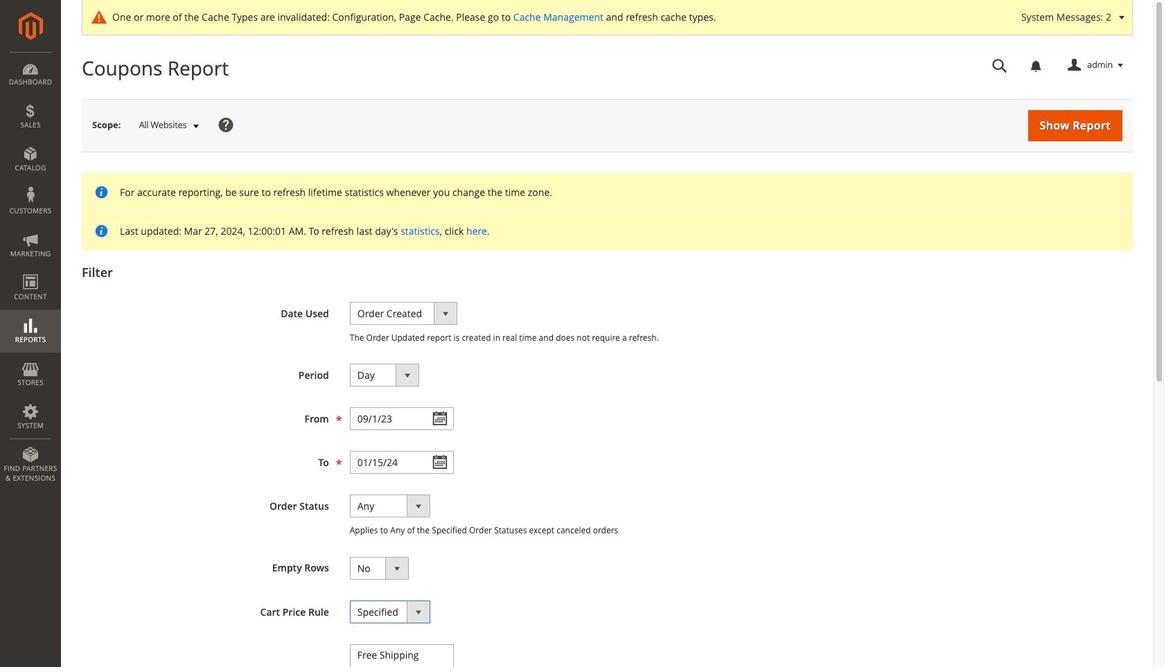 Task type: describe. For each thing, give the bounding box(es) containing it.
magento admin panel image
[[18, 12, 43, 40]]



Task type: locate. For each thing, give the bounding box(es) containing it.
None text field
[[983, 53, 1018, 78]]

menu bar
[[0, 52, 61, 490]]

None text field
[[350, 408, 454, 431], [350, 451, 454, 474], [350, 408, 454, 431], [350, 451, 454, 474]]



